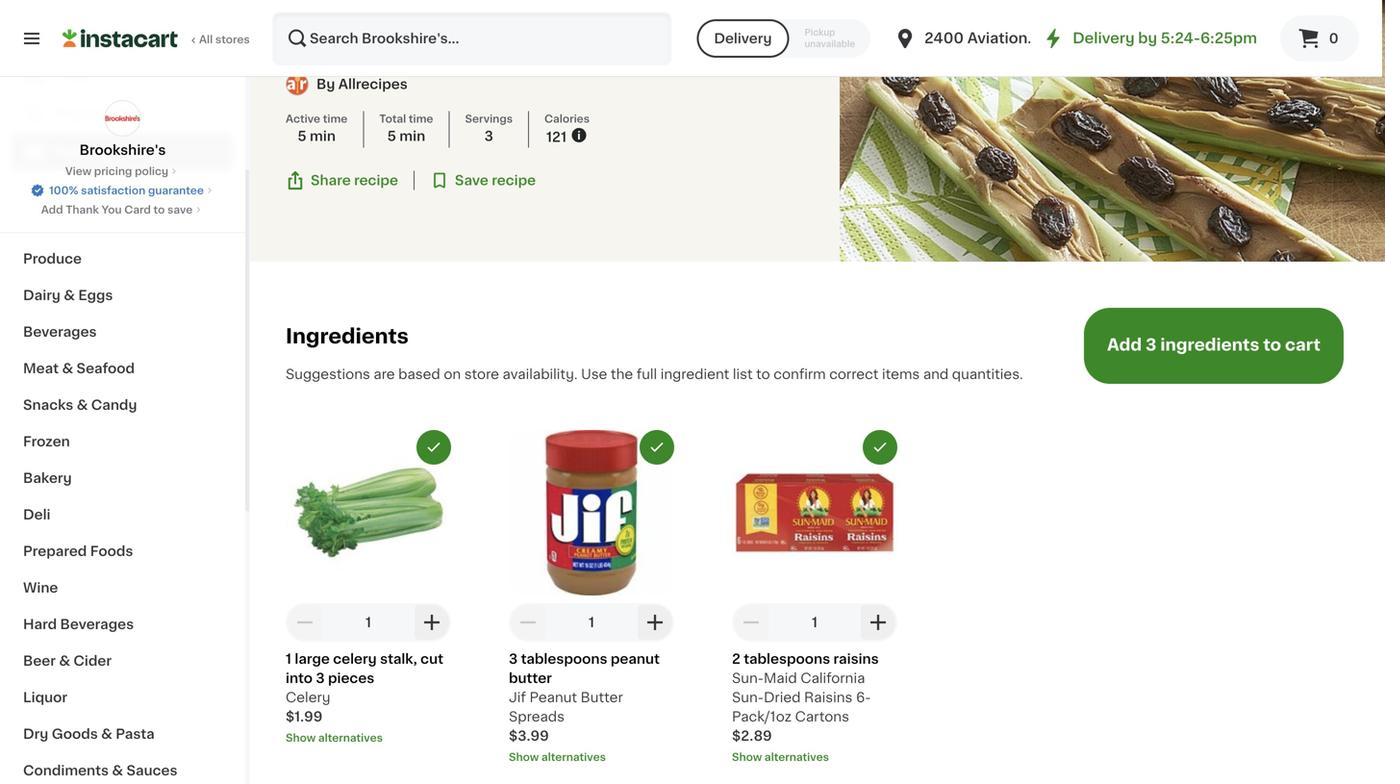 Task type: describe. For each thing, give the bounding box(es) containing it.
calories
[[545, 114, 590, 124]]

& for dairy
[[64, 289, 75, 302]]

cart
[[1285, 337, 1321, 353]]

$1.99
[[286, 710, 323, 723]]

large
[[295, 652, 330, 666]]

active time 5 min
[[286, 114, 348, 143]]

share recipe
[[311, 174, 398, 187]]

view
[[65, 166, 91, 177]]

suggestions
[[286, 367, 370, 381]]

condiments & sauces
[[23, 764, 177, 777]]

beer
[[23, 654, 56, 668]]

add for add thank you card to save
[[41, 204, 63, 215]]

list
[[733, 367, 753, 381]]

buy it again
[[54, 107, 135, 120]]

hard
[[23, 618, 57, 631]]

dried
[[764, 691, 801, 704]]

satisfaction
[[81, 185, 146, 196]]

frozen
[[23, 435, 70, 448]]

eggs
[[78, 289, 113, 302]]

hard beverages
[[23, 618, 134, 631]]

share recipe button
[[286, 171, 398, 190]]

2 tablespoons raisins sun-maid california sun-dried raisins 6- pack/1oz cartons $2.89 show alternatives
[[732, 652, 879, 762]]

beverages link
[[12, 314, 234, 350]]

dairy & eggs link
[[12, 277, 234, 314]]

foods
[[90, 545, 133, 558]]

2400 aviation dr
[[925, 31, 1049, 45]]

card
[[124, 204, 151, 215]]

cinnamon ants on a stick image
[[840, 0, 1385, 262]]

aviation
[[968, 31, 1028, 45]]

lists
[[54, 184, 87, 197]]

total
[[379, 114, 406, 124]]

guarantee
[[148, 185, 204, 196]]

meat & seafood
[[23, 362, 135, 375]]

snacks
[[23, 398, 73, 412]]

add thank you card to save link
[[41, 202, 204, 217]]

2 product group from the left
[[509, 430, 674, 765]]

delivery for delivery by 5:24-6:25pm
[[1073, 31, 1135, 45]]

ants
[[478, 19, 563, 53]]

& left pasta
[[101, 727, 112, 741]]

alternatives inside 2 tablespoons raisins sun-maid california sun-dried raisins 6- pack/1oz cartons $2.89 show alternatives
[[765, 752, 829, 762]]

show inside 2 tablespoons raisins sun-maid california sun-dried raisins 6- pack/1oz cartons $2.89 show alternatives
[[732, 752, 762, 762]]

ingredients
[[286, 326, 409, 346]]

butter
[[509, 671, 552, 685]]

and
[[923, 367, 949, 381]]

peanut
[[611, 652, 660, 666]]

ingredient
[[661, 367, 730, 381]]

servings 3
[[465, 114, 513, 143]]

show inside the "3 tablespoons peanut butter jif peanut butter spreads $3.99 show alternatives"
[[509, 752, 539, 762]]

tablespoons for butter
[[521, 652, 608, 666]]

decrement quantity image for 3
[[517, 611, 540, 634]]

shop link
[[12, 56, 234, 94]]

all stores link
[[63, 12, 251, 65]]

time for active time 5 min
[[323, 114, 348, 124]]

unselect item image for 1 large celery stalk, cut into 3 pieces
[[425, 439, 443, 456]]

unselect item image for 2 tablespoons raisins
[[872, 439, 889, 456]]

1 large celery stalk, cut into 3 pieces celery $1.99 show alternatives
[[286, 652, 444, 743]]

dry
[[23, 727, 48, 741]]

& for snacks
[[77, 398, 88, 412]]

$2.89
[[732, 729, 772, 743]]

1 product group from the left
[[286, 430, 451, 745]]

pieces
[[328, 671, 375, 685]]

shop
[[54, 68, 90, 82]]

delivery by 5:24-6:25pm link
[[1042, 27, 1257, 50]]

condiments
[[23, 764, 109, 777]]

recipes link
[[12, 133, 234, 171]]

peanut
[[530, 691, 577, 704]]

total time 5 min
[[379, 114, 433, 143]]

2400
[[925, 31, 964, 45]]

dry goods & pasta
[[23, 727, 155, 741]]

snacks & candy link
[[12, 387, 234, 423]]

all stores
[[199, 34, 250, 45]]

snacks & candy
[[23, 398, 137, 412]]

it
[[84, 107, 94, 120]]

cut
[[421, 652, 444, 666]]

save recipe
[[455, 174, 536, 187]]

alternatives inside the "3 tablespoons peanut butter jif peanut butter spreads $3.99 show alternatives"
[[542, 752, 606, 762]]

celery
[[333, 652, 377, 666]]

items
[[882, 367, 920, 381]]

correct
[[829, 367, 879, 381]]

condiments & sauces link
[[12, 752, 234, 784]]

raisins
[[804, 691, 853, 704]]

seafood
[[77, 362, 135, 375]]

show alternatives button for alternatives
[[509, 749, 674, 765]]

show alternatives button for show
[[286, 730, 451, 745]]

pricing
[[94, 166, 132, 177]]



Task type: vqa. For each thing, say whether or not it's contained in the screenshot.
more associated with Fresh Vegetables
no



Task type: locate. For each thing, give the bounding box(es) containing it.
min down active
[[310, 130, 336, 143]]

1 for peanut
[[589, 616, 595, 629]]

unselect item image down based
[[425, 439, 443, 456]]

2 horizontal spatial alternatives
[[765, 752, 829, 762]]

2 5 from the left
[[387, 130, 396, 143]]

3 inside 1 large celery stalk, cut into 3 pieces celery $1.99 show alternatives
[[316, 671, 325, 685]]

0 horizontal spatial increment quantity image
[[420, 611, 444, 634]]

show down $3.99
[[509, 752, 539, 762]]

2 increment quantity image from the left
[[644, 611, 667, 634]]

show alternatives button down "pieces"
[[286, 730, 451, 745]]

0 vertical spatial to
[[154, 204, 165, 215]]

thank
[[66, 204, 99, 215]]

0 horizontal spatial product group
[[286, 430, 451, 745]]

increment quantity image for 1 large celery stalk, cut into 3 pieces
[[420, 611, 444, 634]]

0
[[1329, 32, 1339, 45]]

min for total time 5 min
[[400, 130, 425, 143]]

6:25pm
[[1201, 31, 1257, 45]]

2 horizontal spatial product group
[[732, 430, 898, 765]]

2 tablespoons from the left
[[744, 652, 830, 666]]

cider
[[74, 654, 112, 668]]

on left store
[[444, 367, 461, 381]]

time right active
[[323, 114, 348, 124]]

3 increment quantity image from the left
[[867, 611, 890, 634]]

& left eggs
[[64, 289, 75, 302]]

1 vertical spatial add
[[1107, 337, 1142, 353]]

1 horizontal spatial min
[[400, 130, 425, 143]]

1 horizontal spatial on
[[571, 19, 617, 53]]

2 min from the left
[[400, 130, 425, 143]]

1 horizontal spatial add
[[1107, 337, 1142, 353]]

0 horizontal spatial add
[[41, 204, 63, 215]]

save
[[455, 174, 489, 187]]

meat
[[23, 362, 59, 375]]

&
[[64, 289, 75, 302], [62, 362, 73, 375], [77, 398, 88, 412], [59, 654, 70, 668], [101, 727, 112, 741], [112, 764, 123, 777]]

1 up "california"
[[812, 616, 818, 629]]

beverages up cider
[[60, 618, 134, 631]]

time right total
[[409, 114, 433, 124]]

1 horizontal spatial tablespoons
[[744, 652, 830, 666]]

dairy & eggs
[[23, 289, 113, 302]]

1 vertical spatial beverages
[[60, 618, 134, 631]]

1 vertical spatial to
[[1264, 337, 1282, 353]]

show alternatives button for pack/1oz
[[732, 749, 898, 765]]

3
[[485, 130, 493, 143], [1146, 337, 1157, 353], [509, 652, 518, 666], [316, 671, 325, 685]]

pack/1oz
[[732, 710, 792, 723]]

increment quantity image for 3 tablespoons peanut butter
[[644, 611, 667, 634]]

2 horizontal spatial show
[[732, 752, 762, 762]]

celery
[[286, 691, 331, 704]]

0 horizontal spatial decrement quantity image
[[293, 611, 317, 634]]

wine link
[[12, 570, 234, 606]]

& for meat
[[62, 362, 73, 375]]

3 up butter
[[509, 652, 518, 666]]

0 horizontal spatial 5
[[298, 130, 307, 143]]

0 horizontal spatial show alternatives button
[[286, 730, 451, 745]]

2 time from the left
[[409, 114, 433, 124]]

0 vertical spatial sun-
[[732, 671, 764, 685]]

to left cart
[[1264, 337, 1282, 353]]

goods
[[52, 727, 98, 741]]

2400 aviation dr button
[[894, 12, 1049, 65]]

min down total
[[400, 130, 425, 143]]

2 sun- from the top
[[732, 691, 764, 704]]

sun-
[[732, 671, 764, 685], [732, 691, 764, 704]]

1 horizontal spatial product group
[[509, 430, 674, 765]]

0 horizontal spatial show
[[286, 732, 316, 743]]

tablespoons up 'maid'
[[744, 652, 830, 666]]

2 horizontal spatial to
[[1264, 337, 1282, 353]]

2 horizontal spatial decrement quantity image
[[740, 611, 763, 634]]

2 horizontal spatial show alternatives button
[[732, 749, 898, 765]]

full
[[637, 367, 657, 381]]

decrement quantity image for 1
[[293, 611, 317, 634]]

alternatives down cartons
[[765, 752, 829, 762]]

& right meat
[[62, 362, 73, 375]]

cartons
[[795, 710, 849, 723]]

are
[[374, 367, 395, 381]]

delivery inside button
[[714, 32, 772, 45]]

save
[[167, 204, 193, 215]]

store
[[464, 367, 499, 381]]

0 horizontal spatial time
[[323, 114, 348, 124]]

confirm
[[774, 367, 826, 381]]

alternatives inside 1 large celery stalk, cut into 3 pieces celery $1.99 show alternatives
[[318, 732, 383, 743]]

allrecipes
[[338, 78, 408, 91]]

tablespoons for sun-
[[744, 652, 830, 666]]

cinnamon
[[286, 19, 470, 53]]

min for active time 5 min
[[310, 130, 336, 143]]

1 horizontal spatial decrement quantity image
[[517, 611, 540, 634]]

1 horizontal spatial recipe
[[492, 174, 536, 187]]

1 horizontal spatial to
[[756, 367, 770, 381]]

tablespoons inside 2 tablespoons raisins sun-maid california sun-dried raisins 6- pack/1oz cartons $2.89 show alternatives
[[744, 652, 830, 666]]

quantities.
[[952, 367, 1023, 381]]

2 recipe from the left
[[492, 174, 536, 187]]

by allrecipes
[[317, 78, 408, 91]]

show down $2.89
[[732, 752, 762, 762]]

on
[[571, 19, 617, 53], [444, 367, 461, 381]]

all
[[199, 34, 213, 45]]

beverages inside beverages link
[[23, 325, 97, 339]]

time
[[323, 114, 348, 124], [409, 114, 433, 124]]

use
[[581, 367, 607, 381]]

based
[[398, 367, 440, 381]]

sauces
[[126, 764, 177, 777]]

jif
[[509, 691, 526, 704]]

2 decrement quantity image from the left
[[517, 611, 540, 634]]

add 3 ingredients to cart button
[[1084, 308, 1344, 384]]

the
[[611, 367, 633, 381]]

show down $1.99
[[286, 732, 316, 743]]

delivery by 5:24-6:25pm
[[1073, 31, 1257, 45]]

service type group
[[697, 19, 871, 58]]

0 horizontal spatial unselect item image
[[425, 439, 443, 456]]

recipe for share recipe
[[354, 174, 398, 187]]

1 sun- from the top
[[732, 671, 764, 685]]

lists link
[[12, 171, 234, 210]]

maid
[[764, 671, 797, 685]]

3 tablespoons peanut butter jif peanut butter spreads $3.99 show alternatives
[[509, 652, 660, 762]]

add for add 3 ingredients to cart
[[1107, 337, 1142, 353]]

hard beverages link
[[12, 606, 234, 643]]

increment quantity image for 2 tablespoons raisins
[[867, 611, 890, 634]]

policy
[[135, 166, 168, 177]]

add left ingredients
[[1107, 337, 1142, 353]]

add down 100%
[[41, 204, 63, 215]]

buy it again link
[[12, 94, 234, 133]]

1 horizontal spatial unselect item image
[[872, 439, 889, 456]]

to inside button
[[1264, 337, 1282, 353]]

tablespoons
[[521, 652, 608, 666], [744, 652, 830, 666]]

5:24-
[[1161, 31, 1201, 45]]

0 horizontal spatial tablespoons
[[521, 652, 608, 666]]

1 up into
[[286, 652, 291, 666]]

1 min from the left
[[310, 130, 336, 143]]

3 inside add 3 ingredients to cart button
[[1146, 337, 1157, 353]]

5 for active time 5 min
[[298, 130, 307, 143]]

5 down active
[[298, 130, 307, 143]]

cinnamon ants on a stick
[[286, 19, 747, 53]]

time inside active time 5 min
[[323, 114, 348, 124]]

3 down large
[[316, 671, 325, 685]]

beverages down 'dairy & eggs'
[[23, 325, 97, 339]]

1 inside 1 large celery stalk, cut into 3 pieces celery $1.99 show alternatives
[[286, 652, 291, 666]]

1 for celery
[[366, 616, 371, 629]]

min inside active time 5 min
[[310, 130, 336, 143]]

2 vertical spatial to
[[756, 367, 770, 381]]

None search field
[[272, 12, 672, 65]]

1 recipe from the left
[[354, 174, 398, 187]]

5 inside active time 5 min
[[298, 130, 307, 143]]

Search field
[[274, 13, 670, 63]]

min inside total time 5 min
[[400, 130, 425, 143]]

1 horizontal spatial show alternatives button
[[509, 749, 674, 765]]

stick
[[655, 19, 747, 53]]

decrement quantity image up large
[[293, 611, 317, 634]]

produce
[[23, 252, 82, 266]]

1 vertical spatial on
[[444, 367, 461, 381]]

1 unselect item image from the left
[[425, 439, 443, 456]]

1 up butter
[[589, 616, 595, 629]]

liquor link
[[12, 679, 234, 716]]

recipes
[[54, 145, 110, 159]]

0 vertical spatial beverages
[[23, 325, 97, 339]]

recipe inside share recipe button
[[354, 174, 398, 187]]

1 time from the left
[[323, 114, 348, 124]]

instacart logo image
[[63, 27, 178, 50]]

5 for total time 5 min
[[387, 130, 396, 143]]

& inside 'link'
[[77, 398, 88, 412]]

1 horizontal spatial 5
[[387, 130, 396, 143]]

3 product group from the left
[[732, 430, 898, 765]]

show alternatives button down cartons
[[732, 749, 898, 765]]

dr
[[1031, 31, 1049, 45]]

5 down total
[[387, 130, 396, 143]]

show alternatives button down butter
[[509, 749, 674, 765]]

1 increment quantity image from the left
[[420, 611, 444, 634]]

1 horizontal spatial alternatives
[[542, 752, 606, 762]]

buy
[[54, 107, 81, 120]]

california
[[801, 671, 865, 685]]

view pricing policy link
[[65, 164, 180, 179]]

3 down servings
[[485, 130, 493, 143]]

1 decrement quantity image from the left
[[293, 611, 317, 634]]

add 3 ingredients to cart
[[1107, 337, 1321, 353]]

unselect item image down the items
[[872, 439, 889, 456]]

0 horizontal spatial alternatives
[[318, 732, 383, 743]]

show inside 1 large celery stalk, cut into 3 pieces celery $1.99 show alternatives
[[286, 732, 316, 743]]

recipe right share
[[354, 174, 398, 187]]

1 horizontal spatial time
[[409, 114, 433, 124]]

1 tablespoons from the left
[[521, 652, 608, 666]]

you
[[102, 204, 122, 215]]

beer & cider link
[[12, 643, 234, 679]]

to left save
[[154, 204, 165, 215]]

5 inside total time 5 min
[[387, 130, 396, 143]]

deli
[[23, 508, 50, 521]]

0 horizontal spatial on
[[444, 367, 461, 381]]

1 up celery
[[366, 616, 371, 629]]

3 inside the "3 tablespoons peanut butter jif peanut butter spreads $3.99 show alternatives"
[[509, 652, 518, 666]]

1 vertical spatial sun-
[[732, 691, 764, 704]]

beverages inside hard beverages link
[[60, 618, 134, 631]]

0 horizontal spatial to
[[154, 204, 165, 215]]

& for beer
[[59, 654, 70, 668]]

2 unselect item image from the left
[[872, 439, 889, 456]]

& right beer
[[59, 654, 70, 668]]

decrement quantity image up 2 on the right bottom
[[740, 611, 763, 634]]

2 horizontal spatial increment quantity image
[[867, 611, 890, 634]]

& for condiments
[[112, 764, 123, 777]]

to right list
[[756, 367, 770, 381]]

time for total time 5 min
[[409, 114, 433, 124]]

ingredients
[[1161, 337, 1260, 353]]

alternatives
[[318, 732, 383, 743], [542, 752, 606, 762], [765, 752, 829, 762]]

unselect item image
[[425, 439, 443, 456], [872, 439, 889, 456]]

& left sauces
[[112, 764, 123, 777]]

stores
[[215, 34, 250, 45]]

1 horizontal spatial increment quantity image
[[644, 611, 667, 634]]

0 vertical spatial on
[[571, 19, 617, 53]]

add inside button
[[1107, 337, 1142, 353]]

recipe inside the save recipe button
[[492, 174, 536, 187]]

produce link
[[12, 241, 234, 277]]

to
[[154, 204, 165, 215], [1264, 337, 1282, 353], [756, 367, 770, 381]]

butter
[[581, 691, 623, 704]]

0 horizontal spatial delivery
[[714, 32, 772, 45]]

recipe for save recipe
[[492, 174, 536, 187]]

2
[[732, 652, 741, 666]]

0 horizontal spatial min
[[310, 130, 336, 143]]

& left candy
[[77, 398, 88, 412]]

save recipe button
[[430, 171, 536, 190]]

delivery for delivery
[[714, 32, 772, 45]]

tablespoons inside the "3 tablespoons peanut butter jif peanut butter spreads $3.99 show alternatives"
[[521, 652, 608, 666]]

3 decrement quantity image from the left
[[740, 611, 763, 634]]

increment quantity image
[[420, 611, 444, 634], [644, 611, 667, 634], [867, 611, 890, 634]]

delivery button
[[697, 19, 789, 58]]

product group
[[286, 430, 451, 745], [509, 430, 674, 765], [732, 430, 898, 765]]

prepared foods link
[[12, 533, 234, 570]]

decrement quantity image up butter
[[517, 611, 540, 634]]

increment quantity image up raisins
[[867, 611, 890, 634]]

alternatives down $3.99
[[542, 752, 606, 762]]

deli link
[[12, 496, 234, 533]]

increment quantity image up cut at the left of the page
[[420, 611, 444, 634]]

1 for raisins
[[812, 616, 818, 629]]

0 horizontal spatial recipe
[[354, 174, 398, 187]]

on left a
[[571, 19, 617, 53]]

add
[[41, 204, 63, 215], [1107, 337, 1142, 353]]

100% satisfaction guarantee button
[[30, 179, 215, 198]]

meat & seafood link
[[12, 350, 234, 387]]

1 horizontal spatial show
[[509, 752, 539, 762]]

brookshire's
[[80, 143, 166, 157]]

tablespoons up butter
[[521, 652, 608, 666]]

3 inside the servings 3
[[485, 130, 493, 143]]

3 left ingredients
[[1146, 337, 1157, 353]]

recipe right save
[[492, 174, 536, 187]]

time inside total time 5 min
[[409, 114, 433, 124]]

alternatives down $1.99
[[318, 732, 383, 743]]

brookshire's link
[[80, 100, 166, 160]]

0 vertical spatial add
[[41, 204, 63, 215]]

increment quantity image up the peanut
[[644, 611, 667, 634]]

brookshire's logo image
[[104, 100, 141, 137]]

unselect item image
[[648, 439, 666, 456]]

sun- down 2 on the right bottom
[[732, 671, 764, 685]]

prepared
[[23, 545, 87, 558]]

add thank you card to save
[[41, 204, 193, 215]]

1 5 from the left
[[298, 130, 307, 143]]

decrement quantity image
[[293, 611, 317, 634], [517, 611, 540, 634], [740, 611, 763, 634]]

dry goods & pasta link
[[12, 716, 234, 752]]

decrement quantity image for 2
[[740, 611, 763, 634]]

1 horizontal spatial delivery
[[1073, 31, 1135, 45]]

sun- up pack/1oz at the bottom
[[732, 691, 764, 704]]



